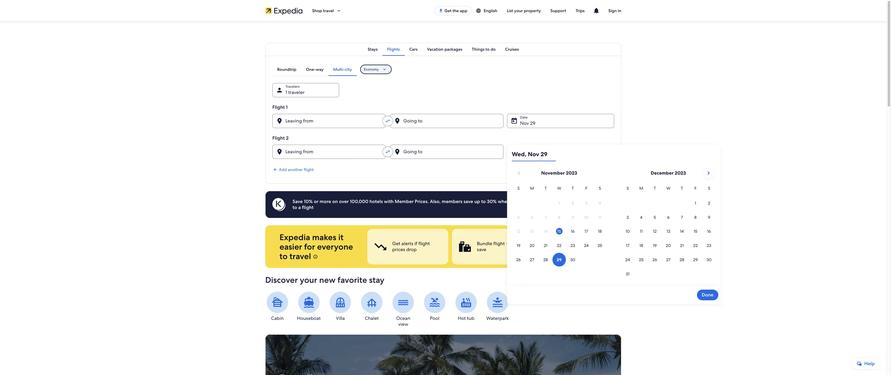 Task type: vqa. For each thing, say whether or not it's contained in the screenshot.
february 2024 element
no



Task type: locate. For each thing, give the bounding box(es) containing it.
1 horizontal spatial 18 button
[[635, 239, 649, 253]]

+
[[506, 241, 509, 247]]

members
[[442, 199, 463, 205]]

1 horizontal spatial hotel
[[534, 199, 546, 205]]

19 button right '+'
[[512, 239, 526, 253]]

2 21 from the left
[[681, 243, 684, 249]]

26 down 12 button
[[653, 258, 658, 263]]

1 s from the left
[[518, 186, 520, 191]]

2 26 from the left
[[653, 258, 658, 263]]

trips
[[576, 8, 585, 13]]

25 down "11"
[[640, 258, 644, 263]]

1 30 from the left
[[571, 258, 576, 263]]

2 flight from the top
[[273, 135, 285, 141]]

19 down 12 button
[[654, 243, 657, 249]]

2 s from the left
[[599, 186, 602, 191]]

hotels
[[370, 199, 383, 205]]

miles
[[587, 241, 598, 247]]

november 2023 element
[[512, 185, 607, 268]]

17 button down 10 button
[[622, 239, 635, 253]]

0 vertical spatial save
[[464, 199, 474, 205]]

1 horizontal spatial 30
[[707, 258, 712, 263]]

1 left 2 button
[[696, 201, 697, 206]]

flight left '+'
[[494, 241, 505, 247]]

1 26 button from the left
[[512, 253, 526, 267]]

2 nov 29 from the top
[[521, 151, 536, 157]]

2 2023 from the left
[[675, 170, 687, 176]]

0 horizontal spatial 15 button
[[553, 225, 567, 239]]

1 flight from the top
[[273, 104, 285, 110]]

15 button right 14 at the right of the page
[[689, 225, 703, 239]]

2 30 button from the left
[[703, 253, 717, 267]]

0 vertical spatial 18
[[599, 229, 602, 234]]

0 horizontal spatial f
[[586, 186, 588, 191]]

m for november 2023
[[531, 186, 535, 191]]

2 27 button from the left
[[662, 253, 676, 267]]

15 inside today element
[[558, 229, 562, 234]]

1 horizontal spatial 25 button
[[635, 253, 649, 267]]

1 vertical spatial 25 button
[[635, 253, 649, 267]]

17 for top "17" button
[[585, 229, 589, 234]]

2 nov 29 button from the top
[[508, 145, 615, 159]]

pool
[[430, 316, 440, 322]]

your inside 'link'
[[515, 8, 523, 13]]

30
[[571, 258, 576, 263], [707, 258, 712, 263]]

1 horizontal spatial 18
[[640, 243, 644, 249]]

1 vertical spatial 25
[[640, 258, 644, 263]]

0 horizontal spatial 21 button
[[539, 239, 553, 253]]

2 26 button from the left
[[649, 253, 662, 267]]

0 vertical spatial 25 button
[[594, 239, 607, 253]]

25 right the airline
[[598, 243, 603, 249]]

0 horizontal spatial 30 button
[[567, 253, 580, 267]]

2 vertical spatial 1
[[696, 201, 697, 206]]

2 w from the left
[[667, 186, 671, 191]]

main content
[[0, 21, 888, 376]]

get inside get alerts if flight prices drop
[[393, 241, 401, 247]]

2 m from the left
[[640, 186, 644, 191]]

1 horizontal spatial 21 button
[[676, 239, 689, 253]]

1 vertical spatial travel
[[290, 251, 311, 262]]

2 15 button from the left
[[689, 225, 703, 239]]

31 button
[[622, 268, 635, 281]]

27 inside december 2023 element
[[667, 258, 671, 263]]

hotel right '+'
[[510, 241, 522, 247]]

application containing november 2023
[[512, 166, 717, 282]]

22 up 29 button
[[694, 243, 698, 249]]

30 inside the november 2023 element
[[571, 258, 576, 263]]

2 16 from the left
[[708, 229, 712, 234]]

16 for 1st 16 button from the left
[[571, 229, 575, 234]]

0 horizontal spatial get
[[393, 241, 401, 247]]

1 horizontal spatial 2
[[709, 201, 711, 206]]

20 button down 13 button
[[662, 239, 676, 253]]

18 for topmost '18' button
[[599, 229, 602, 234]]

0 vertical spatial hotel
[[534, 199, 546, 205]]

multi-city link
[[329, 63, 357, 76]]

18 down "11"
[[640, 243, 644, 249]]

1 horizontal spatial 26 button
[[649, 253, 662, 267]]

0 horizontal spatial 22 button
[[553, 239, 567, 253]]

flight inside bundle flight + hotel to save
[[494, 241, 505, 247]]

your
[[515, 8, 523, 13], [300, 275, 318, 286]]

20 for 2nd '20' button from the right
[[530, 243, 535, 249]]

1 horizontal spatial 28
[[680, 258, 685, 263]]

1 horizontal spatial 26
[[653, 258, 658, 263]]

1 inside "button"
[[696, 201, 697, 206]]

0 horizontal spatial 26
[[517, 258, 521, 263]]

1 vertical spatial save
[[477, 247, 487, 253]]

3
[[627, 215, 630, 220]]

3 s from the left
[[627, 186, 629, 191]]

0 vertical spatial travel
[[323, 8, 334, 13]]

0 horizontal spatial 22
[[557, 243, 562, 249]]

0 vertical spatial your
[[515, 8, 523, 13]]

communication center icon image
[[594, 7, 601, 14]]

19 for second the 19 button from the left
[[654, 243, 657, 249]]

25 for the leftmost the 25 button
[[598, 243, 603, 249]]

2 28 button from the left
[[676, 253, 689, 267]]

26 inside december 2023 element
[[653, 258, 658, 263]]

swap origin and destination values image
[[386, 119, 391, 124]]

t down december
[[654, 186, 657, 191]]

1 traveler button
[[273, 83, 339, 97]]

22 inside december 2023 element
[[694, 243, 698, 249]]

20 right '+'
[[530, 243, 535, 249]]

25 button right the airline
[[594, 239, 607, 253]]

favorite
[[338, 275, 367, 286]]

1 vertical spatial 18 button
[[635, 239, 649, 253]]

flight right if
[[419, 241, 430, 247]]

earn airline miles and one key rewards
[[562, 241, 608, 253]]

1 left traveler
[[286, 89, 287, 96]]

1 f from the left
[[586, 186, 588, 191]]

25 inside the november 2023 element
[[598, 243, 603, 249]]

30 down key
[[571, 258, 576, 263]]

20
[[530, 243, 535, 249], [667, 243, 672, 249]]

1 horizontal spatial your
[[515, 8, 523, 13]]

29 inside button
[[694, 258, 699, 263]]

1 horizontal spatial 15 button
[[689, 225, 703, 239]]

27
[[530, 258, 535, 263], [667, 258, 671, 263]]

1 horizontal spatial 19
[[654, 243, 657, 249]]

0 horizontal spatial m
[[531, 186, 535, 191]]

0 horizontal spatial 16
[[571, 229, 575, 234]]

hot tub
[[458, 316, 475, 322]]

21 for second 21 button from left
[[681, 243, 684, 249]]

16 inside the november 2023 element
[[571, 229, 575, 234]]

21 left earn
[[544, 243, 548, 249]]

hotel
[[534, 199, 546, 205], [510, 241, 522, 247]]

30 button
[[567, 253, 580, 267], [703, 253, 717, 267]]

1 horizontal spatial 24 button
[[622, 253, 635, 267]]

0 horizontal spatial w
[[558, 186, 562, 191]]

w down "december 2023"
[[667, 186, 671, 191]]

nov for 2nd nov 29 button from the top of the page
[[521, 151, 529, 157]]

1 vertical spatial flight
[[273, 135, 285, 141]]

get right download the app button icon
[[445, 8, 452, 13]]

to down expedia
[[280, 251, 288, 262]]

0 vertical spatial 24
[[585, 243, 589, 249]]

a
[[531, 199, 533, 205], [299, 205, 301, 211]]

0 horizontal spatial 19
[[517, 243, 521, 249]]

24 inside the november 2023 element
[[585, 243, 589, 249]]

0 horizontal spatial 18 button
[[594, 225, 607, 239]]

15 button up earn
[[553, 225, 567, 239]]

1 19 button from the left
[[512, 239, 526, 253]]

your for discover
[[300, 275, 318, 286]]

17 down 10
[[627, 243, 630, 249]]

1 21 from the left
[[544, 243, 548, 249]]

add another flight button
[[273, 167, 314, 173]]

30 button inside the november 2023 element
[[567, 253, 580, 267]]

18 inside the november 2023 element
[[599, 229, 602, 234]]

1 horizontal spatial 23
[[708, 243, 712, 249]]

t down 'november'
[[545, 186, 547, 191]]

25 inside december 2023 element
[[640, 258, 644, 263]]

1 16 from the left
[[571, 229, 575, 234]]

w inside the november 2023 element
[[558, 186, 562, 191]]

t
[[545, 186, 547, 191], [572, 186, 574, 191], [654, 186, 657, 191], [682, 186, 684, 191]]

view
[[399, 322, 409, 328]]

one-way link
[[301, 63, 329, 76]]

16 button
[[567, 225, 580, 239], [703, 225, 717, 239]]

0 horizontal spatial 30
[[571, 258, 576, 263]]

2023 right december
[[675, 170, 687, 176]]

2 19 button from the left
[[649, 239, 662, 253]]

1 vertical spatial nov 29 button
[[508, 145, 615, 159]]

25 button up 31 button
[[635, 253, 649, 267]]

tab list
[[266, 43, 622, 56], [273, 63, 357, 76]]

hot
[[458, 316, 466, 322]]

17 inside the november 2023 element
[[585, 229, 589, 234]]

next month image
[[706, 170, 713, 177]]

9
[[709, 215, 711, 220]]

1 15 from the left
[[558, 229, 562, 234]]

t down november 2023
[[572, 186, 574, 191]]

24 button
[[580, 239, 594, 253], [622, 253, 635, 267]]

2023 right 'november'
[[566, 170, 578, 176]]

city
[[345, 67, 352, 72]]

4 button
[[635, 211, 649, 224]]

1 30 button from the left
[[567, 253, 580, 267]]

also,
[[430, 199, 441, 205]]

1 20 from the left
[[530, 243, 535, 249]]

1
[[286, 89, 287, 96], [286, 104, 288, 110], [696, 201, 697, 206]]

1 horizontal spatial 30 button
[[703, 253, 717, 267]]

key
[[573, 247, 581, 253]]

tub
[[467, 316, 475, 322]]

0 horizontal spatial 23 button
[[567, 239, 580, 253]]

1 horizontal spatial 27
[[667, 258, 671, 263]]

16 button right today element
[[567, 225, 580, 239]]

1 down 1 traveler
[[286, 104, 288, 110]]

25 for the right the 25 button
[[640, 258, 644, 263]]

1 w from the left
[[558, 186, 562, 191]]

1 20 button from the left
[[526, 239, 539, 253]]

w inside december 2023 element
[[667, 186, 671, 191]]

1 horizontal spatial 15
[[694, 229, 698, 234]]

easier
[[280, 242, 302, 252]]

travel sale activities deals image
[[266, 335, 622, 376]]

3 button
[[622, 211, 635, 224]]

19 button down 12 button
[[649, 239, 662, 253]]

24 inside december 2023 element
[[626, 258, 631, 263]]

stays link
[[363, 43, 383, 56]]

december 2023
[[651, 170, 687, 176]]

0 horizontal spatial 20
[[530, 243, 535, 249]]

0 horizontal spatial 19 button
[[512, 239, 526, 253]]

21 button down 14 button
[[676, 239, 689, 253]]

save left '+'
[[477, 247, 487, 253]]

1 horizontal spatial get
[[445, 8, 452, 13]]

1 vertical spatial 18
[[640, 243, 644, 249]]

22
[[557, 243, 562, 249], [694, 243, 698, 249]]

20 button right '+'
[[526, 239, 539, 253]]

previous month image
[[516, 170, 523, 177]]

roundtrip link
[[273, 63, 301, 76]]

25 button
[[594, 239, 607, 253], [635, 253, 649, 267]]

cabin
[[271, 316, 284, 322]]

for
[[304, 242, 315, 252]]

list your property link
[[503, 5, 546, 16]]

expedia
[[280, 232, 310, 243]]

1 vertical spatial get
[[393, 241, 401, 247]]

16 inside december 2023 element
[[708, 229, 712, 234]]

0 horizontal spatial your
[[300, 275, 318, 286]]

1 for 1 traveler
[[286, 89, 287, 96]]

1 horizontal spatial m
[[640, 186, 644, 191]]

1 horizontal spatial w
[[667, 186, 671, 191]]

22 button down today element
[[553, 239, 567, 253]]

21
[[544, 243, 548, 249], [681, 243, 684, 249]]

20 inside december 2023 element
[[667, 243, 672, 249]]

0 vertical spatial 17 button
[[580, 225, 594, 239]]

19 for second the 19 button from right
[[517, 243, 521, 249]]

0 vertical spatial nov 29
[[521, 120, 536, 127]]

19 inside december 2023 element
[[654, 243, 657, 249]]

16 button down '9' button
[[703, 225, 717, 239]]

0 vertical spatial 1
[[286, 89, 287, 96]]

hotel inside bundle flight + hotel to save
[[510, 241, 522, 247]]

your right list
[[515, 8, 523, 13]]

1 horizontal spatial 20
[[667, 243, 672, 249]]

4 s from the left
[[709, 186, 711, 191]]

over
[[339, 199, 349, 205]]

sign
[[609, 8, 617, 13]]

one-
[[306, 67, 316, 72]]

26 for the 26 'button' in the december 2023 element
[[653, 258, 658, 263]]

your left new
[[300, 275, 318, 286]]

13
[[667, 229, 671, 234]]

26 button down 12 button
[[649, 253, 662, 267]]

nov for first nov 29 button from the top
[[521, 120, 529, 127]]

1 horizontal spatial 25
[[640, 258, 644, 263]]

26 inside the november 2023 element
[[517, 258, 521, 263]]

sign in
[[609, 8, 622, 13]]

26 button inside the november 2023 element
[[512, 253, 526, 267]]

nov 29 for first nov 29 button from the top
[[521, 120, 536, 127]]

ocean view
[[397, 316, 411, 328]]

f inside the november 2023 element
[[586, 186, 588, 191]]

1 horizontal spatial 23 button
[[703, 239, 717, 253]]

0 horizontal spatial 18
[[599, 229, 602, 234]]

0 horizontal spatial 20 button
[[526, 239, 539, 253]]

support link
[[546, 5, 571, 16]]

packages
[[445, 47, 463, 52]]

0 horizontal spatial 26 button
[[512, 253, 526, 267]]

26 button down bundle flight + hotel to save
[[512, 253, 526, 267]]

23 button
[[567, 239, 580, 253], [703, 239, 717, 253]]

18 button up the and
[[594, 225, 607, 239]]

1 m from the left
[[531, 186, 535, 191]]

30 right 29 button
[[707, 258, 712, 263]]

18 up the and
[[599, 229, 602, 234]]

2 t from the left
[[572, 186, 574, 191]]

20 down 13
[[667, 243, 672, 249]]

0 horizontal spatial a
[[299, 205, 301, 211]]

1 nov 29 from the top
[[521, 120, 536, 127]]

0 vertical spatial 17
[[585, 229, 589, 234]]

1 vertical spatial hotel
[[510, 241, 522, 247]]

13 button
[[662, 225, 676, 239]]

travel left xsmall icon
[[290, 251, 311, 262]]

27 inside the november 2023 element
[[530, 258, 535, 263]]

26 down bundle flight + hotel to save
[[517, 258, 521, 263]]

flights
[[388, 47, 400, 52]]

w for november
[[558, 186, 562, 191]]

2 19 from the left
[[654, 243, 657, 249]]

1 27 from the left
[[530, 258, 535, 263]]

20 inside the november 2023 element
[[530, 243, 535, 249]]

a right the 'add'
[[531, 199, 533, 205]]

2 30 from the left
[[707, 258, 712, 263]]

0 horizontal spatial 17 button
[[580, 225, 594, 239]]

flight left or at bottom
[[302, 205, 314, 211]]

1 horizontal spatial 2023
[[675, 170, 687, 176]]

cabin button
[[266, 292, 290, 322]]

save left up
[[464, 199, 474, 205]]

16
[[571, 229, 575, 234], [708, 229, 712, 234]]

wed, nov 29 button
[[512, 147, 556, 162]]

2 27 from the left
[[667, 258, 671, 263]]

26 button inside december 2023 element
[[649, 253, 662, 267]]

a left 10%
[[299, 205, 301, 211]]

1 inside dropdown button
[[286, 89, 287, 96]]

12
[[654, 229, 657, 234]]

0 horizontal spatial 21
[[544, 243, 548, 249]]

to left do
[[486, 47, 490, 52]]

1 horizontal spatial 17
[[627, 243, 630, 249]]

22 button up 29 button
[[689, 239, 703, 253]]

1 vertical spatial 17 button
[[622, 239, 635, 253]]

18 inside december 2023 element
[[640, 243, 644, 249]]

member
[[395, 199, 414, 205]]

1 2023 from the left
[[566, 170, 578, 176]]

0 vertical spatial 25
[[598, 243, 603, 249]]

vacation packages link
[[423, 43, 468, 56]]

18 button down the 11 button
[[635, 239, 649, 253]]

on
[[333, 199, 338, 205]]

1 vertical spatial 24 button
[[622, 253, 635, 267]]

get the app link
[[435, 6, 472, 15]]

1 28 from the left
[[544, 258, 548, 263]]

1 horizontal spatial 27 button
[[662, 253, 676, 267]]

17 button up miles on the right of page
[[580, 225, 594, 239]]

2 20 from the left
[[667, 243, 672, 249]]

m
[[531, 186, 535, 191], [640, 186, 644, 191]]

20 for 2nd '20' button from the left
[[667, 243, 672, 249]]

to inside bundle flight + hotel to save
[[523, 241, 527, 247]]

3 out of 3 element
[[537, 229, 618, 265]]

to right '+'
[[523, 241, 527, 247]]

0 horizontal spatial 2023
[[566, 170, 578, 176]]

1 27 button from the left
[[526, 253, 539, 267]]

1 21 button from the left
[[539, 239, 553, 253]]

english
[[484, 8, 498, 13]]

22 button
[[553, 239, 567, 253], [689, 239, 703, 253]]

1 22 from the left
[[557, 243, 562, 249]]

0 vertical spatial 2
[[286, 135, 289, 141]]

nov 29 button
[[508, 114, 615, 128], [508, 145, 615, 159]]

flight inside save 10% or more on over 100,000 hotels with member prices. also, members save up to 30% when you add a hotel to a flight
[[302, 205, 314, 211]]

get alerts if flight prices drop
[[393, 241, 430, 253]]

17 inside december 2023 element
[[627, 243, 630, 249]]

1 horizontal spatial 22 button
[[689, 239, 703, 253]]

0 vertical spatial flight
[[273, 104, 285, 110]]

0 horizontal spatial save
[[464, 199, 474, 205]]

1 vertical spatial 2
[[709, 201, 711, 206]]

shop
[[312, 8, 322, 13]]

prices
[[393, 247, 406, 253]]

19 inside the november 2023 element
[[517, 243, 521, 249]]

to inside expedia makes it easier for everyone to travel
[[280, 251, 288, 262]]

26 for the 26 'button' inside the the november 2023 element
[[517, 258, 521, 263]]

get left alerts
[[393, 241, 401, 247]]

1 nov 29 button from the top
[[508, 114, 615, 128]]

1 horizontal spatial 22
[[694, 243, 698, 249]]

21 inside the november 2023 element
[[544, 243, 548, 249]]

2 15 from the left
[[694, 229, 698, 234]]

0 vertical spatial get
[[445, 8, 452, 13]]

t down "december 2023"
[[682, 186, 684, 191]]

0 horizontal spatial 24 button
[[580, 239, 594, 253]]

21 down 14 at the right of the page
[[681, 243, 684, 249]]

hotel right the 'add'
[[534, 199, 546, 205]]

0 horizontal spatial 15
[[558, 229, 562, 234]]

21 inside december 2023 element
[[681, 243, 684, 249]]

0 horizontal spatial travel
[[290, 251, 311, 262]]

0 horizontal spatial 23
[[571, 243, 576, 249]]

0 vertical spatial nov 29 button
[[508, 114, 615, 128]]

done
[[702, 292, 714, 298]]

21 button left earn
[[539, 239, 553, 253]]

to inside tab list
[[486, 47, 490, 52]]

nov 29 for 2nd nov 29 button from the top of the page
[[521, 151, 536, 157]]

add
[[279, 167, 287, 173]]

2 22 from the left
[[694, 243, 698, 249]]

2 f from the left
[[695, 186, 697, 191]]

travel left "trailing" image
[[323, 8, 334, 13]]

2 28 from the left
[[680, 258, 685, 263]]

1 horizontal spatial f
[[695, 186, 697, 191]]

21 for first 21 button from the left
[[544, 243, 548, 249]]

f inside december 2023 element
[[695, 186, 697, 191]]

travel inside dropdown button
[[323, 8, 334, 13]]

16 down '9' button
[[708, 229, 712, 234]]

w down november 2023
[[558, 186, 562, 191]]

2
[[286, 135, 289, 141], [709, 201, 711, 206]]

22 left earn
[[557, 243, 562, 249]]

1 19 from the left
[[517, 243, 521, 249]]

save inside bundle flight + hotel to save
[[477, 247, 487, 253]]

1 26 from the left
[[517, 258, 521, 263]]

1 out of 3 element
[[368, 229, 449, 265]]

16 right today element
[[571, 229, 575, 234]]

1 horizontal spatial 28 button
[[676, 253, 689, 267]]

1 horizontal spatial 16 button
[[703, 225, 717, 239]]

17 up miles on the right of page
[[585, 229, 589, 234]]

application
[[512, 166, 717, 282]]

s
[[518, 186, 520, 191], [599, 186, 602, 191], [627, 186, 629, 191], [709, 186, 711, 191]]

19 right '+'
[[517, 243, 521, 249]]

1 horizontal spatial 20 button
[[662, 239, 676, 253]]



Task type: describe. For each thing, give the bounding box(es) containing it.
24 for 24 button to the top
[[585, 243, 589, 249]]

10
[[626, 229, 630, 234]]

5 button
[[649, 211, 662, 224]]

15 inside december 2023 element
[[694, 229, 698, 234]]

when
[[498, 199, 511, 205]]

16 for first 16 button from right
[[708, 229, 712, 234]]

0 horizontal spatial 2
[[286, 135, 289, 141]]

expedia logo image
[[266, 7, 303, 15]]

1 for 1
[[696, 201, 697, 206]]

4
[[641, 215, 643, 220]]

villa button
[[329, 292, 353, 322]]

0 vertical spatial 18 button
[[594, 225, 607, 239]]

way
[[316, 67, 324, 72]]

waterpark button
[[486, 292, 510, 322]]

drop
[[407, 247, 417, 253]]

in
[[618, 8, 622, 13]]

31
[[626, 272, 630, 277]]

tab list containing roundtrip
[[273, 63, 357, 76]]

one
[[562, 247, 572, 253]]

27 for the 27 button in the the november 2023 element
[[530, 258, 535, 263]]

flight inside get alerts if flight prices drop
[[419, 241, 430, 247]]

list
[[507, 8, 514, 13]]

27 button inside the november 2023 element
[[526, 253, 539, 267]]

8
[[695, 215, 697, 220]]

cars
[[410, 47, 418, 52]]

28 inside december 2023 element
[[680, 258, 685, 263]]

november 2023
[[542, 170, 578, 176]]

4 t from the left
[[682, 186, 684, 191]]

bundle
[[477, 241, 493, 247]]

one-way
[[306, 67, 324, 72]]

main content containing expedia makes it easier for everyone to travel
[[0, 21, 888, 376]]

done button
[[698, 290, 719, 301]]

1 15 button from the left
[[553, 225, 567, 239]]

add another flight
[[279, 167, 314, 173]]

wed, nov 29
[[512, 151, 548, 158]]

0 horizontal spatial 25 button
[[594, 239, 607, 253]]

18 for '18' button to the right
[[640, 243, 644, 249]]

save
[[293, 199, 303, 205]]

17 for the rightmost "17" button
[[627, 243, 630, 249]]

5
[[654, 215, 657, 220]]

28 inside the november 2023 element
[[544, 258, 548, 263]]

small image
[[476, 8, 482, 13]]

1 23 button from the left
[[567, 239, 580, 253]]

alerts
[[402, 241, 414, 247]]

vacation packages
[[427, 47, 463, 52]]

2 inside button
[[709, 201, 711, 206]]

2 22 button from the left
[[689, 239, 703, 253]]

11
[[641, 229, 643, 234]]

discover your new favorite stay
[[266, 275, 385, 286]]

download the app button image
[[439, 8, 444, 13]]

2 20 button from the left
[[662, 239, 676, 253]]

1 horizontal spatial a
[[531, 199, 533, 205]]

bundle flight + hotel to save
[[477, 241, 527, 253]]

m for december 2023
[[640, 186, 644, 191]]

with
[[384, 199, 394, 205]]

trips link
[[571, 5, 590, 16]]

29 button
[[689, 253, 703, 267]]

flight 2
[[273, 135, 289, 141]]

do
[[491, 47, 496, 52]]

things
[[472, 47, 485, 52]]

7
[[682, 215, 684, 220]]

9 button
[[703, 211, 717, 224]]

get for get the app
[[445, 8, 452, 13]]

waterpark
[[487, 316, 509, 322]]

22 inside the november 2023 element
[[557, 243, 562, 249]]

10 button
[[622, 225, 635, 239]]

if
[[415, 241, 418, 247]]

app
[[460, 8, 468, 13]]

flights link
[[383, 43, 405, 56]]

1 16 button from the left
[[567, 225, 580, 239]]

2 21 button from the left
[[676, 239, 689, 253]]

things to do link
[[468, 43, 501, 56]]

6 button
[[662, 211, 676, 224]]

1 horizontal spatial 17 button
[[622, 239, 635, 253]]

3 t from the left
[[654, 186, 657, 191]]

your for list
[[515, 8, 523, 13]]

the
[[453, 8, 459, 13]]

airline
[[573, 241, 586, 247]]

travel inside expedia makes it easier for everyone to travel
[[290, 251, 311, 262]]

december
[[651, 170, 674, 176]]

list your property
[[507, 8, 541, 13]]

stays
[[368, 47, 378, 52]]

2 23 button from the left
[[703, 239, 717, 253]]

roundtrip
[[277, 67, 297, 72]]

trailing image
[[337, 8, 342, 13]]

to right up
[[482, 199, 486, 205]]

12 button
[[649, 225, 662, 239]]

rewards
[[582, 247, 599, 253]]

multi-city
[[333, 67, 352, 72]]

2023 for december 2023
[[675, 170, 687, 176]]

2 16 button from the left
[[703, 225, 717, 239]]

14
[[681, 229, 685, 234]]

economy
[[364, 67, 379, 72]]

tab list containing stays
[[266, 43, 622, 56]]

10%
[[304, 199, 313, 205]]

houseboat
[[297, 316, 321, 322]]

earn
[[562, 241, 572, 247]]

flight right another
[[304, 167, 314, 173]]

property
[[524, 8, 541, 13]]

to left 10%
[[293, 205, 297, 211]]

medium image
[[273, 167, 278, 173]]

w for december
[[667, 186, 671, 191]]

flight for flight 2
[[273, 135, 285, 141]]

hot tub button
[[454, 292, 479, 322]]

2023 for november 2023
[[566, 170, 578, 176]]

1 23 from the left
[[571, 243, 576, 249]]

economy button
[[361, 65, 392, 74]]

chalet
[[365, 316, 379, 322]]

december 2023 element
[[622, 185, 717, 282]]

30 inside december 2023 element
[[707, 258, 712, 263]]

1 traveler
[[286, 89, 305, 96]]

f for november 2023
[[586, 186, 588, 191]]

discover
[[266, 275, 298, 286]]

get for get alerts if flight prices drop
[[393, 241, 401, 247]]

xsmall image
[[313, 255, 318, 260]]

8 button
[[689, 211, 703, 224]]

chalet button
[[360, 292, 384, 322]]

30%
[[487, 199, 497, 205]]

swap origin and destination values image
[[386, 149, 391, 155]]

stay
[[369, 275, 385, 286]]

everyone
[[317, 242, 353, 252]]

1 t from the left
[[545, 186, 547, 191]]

24 for 24 button to the bottom
[[626, 258, 631, 263]]

2 out of 3 element
[[452, 229, 534, 265]]

save inside save 10% or more on over 100,000 hotels with member prices. also, members save up to 30% when you add a hotel to a flight
[[464, 199, 474, 205]]

it
[[339, 232, 344, 243]]

0 vertical spatial 24 button
[[580, 239, 594, 253]]

1 22 button from the left
[[553, 239, 567, 253]]

f for december 2023
[[695, 186, 697, 191]]

save 10% or more on over 100,000 hotels with member prices. also, members save up to 30% when you add a hotel to a flight
[[293, 199, 546, 211]]

7 button
[[676, 211, 689, 224]]

sign in button
[[604, 4, 627, 18]]

flight for flight 1
[[273, 104, 285, 110]]

1 28 button from the left
[[539, 253, 553, 267]]

27 for 1st the 27 button from the right
[[667, 258, 671, 263]]

or
[[314, 199, 319, 205]]

2 23 from the left
[[708, 243, 712, 249]]

cruises link
[[501, 43, 524, 56]]

houseboat button
[[297, 292, 321, 322]]

another
[[288, 167, 303, 173]]

hotel inside save 10% or more on over 100,000 hotels with member prices. also, members save up to 30% when you add a hotel to a flight
[[534, 199, 546, 205]]

things to do
[[472, 47, 496, 52]]

1 vertical spatial 1
[[286, 104, 288, 110]]

today element
[[556, 229, 563, 235]]



